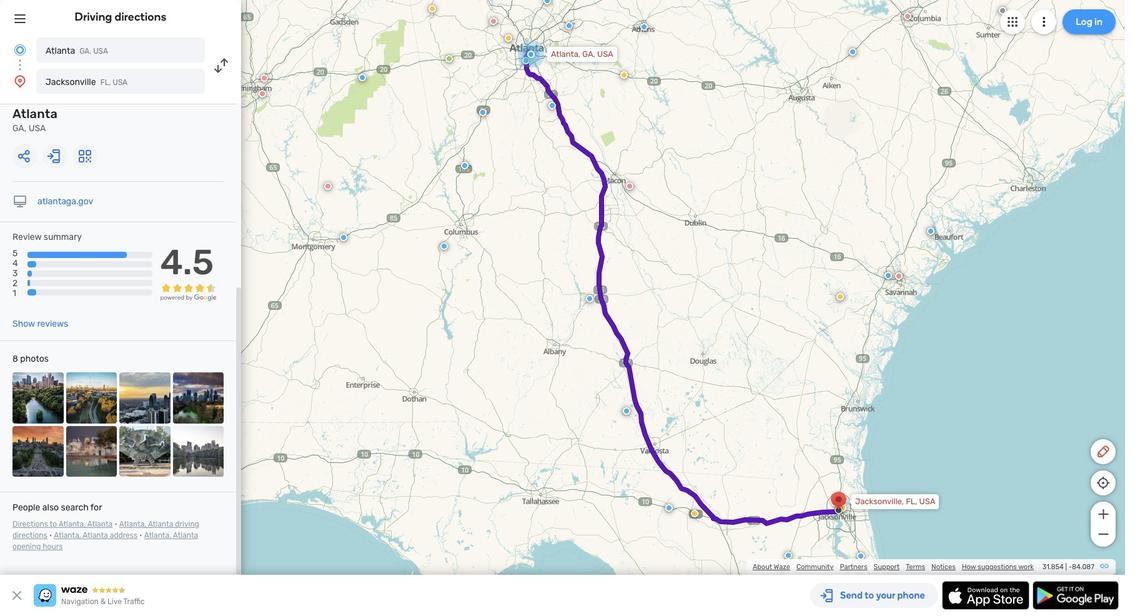 Task type: locate. For each thing, give the bounding box(es) containing it.
road closed image
[[904, 12, 912, 20], [490, 17, 497, 25], [259, 90, 266, 97], [324, 182, 332, 190], [626, 182, 634, 190]]

image 4 of atlanta, atlanta image
[[173, 372, 224, 423]]

directions
[[12, 520, 48, 529]]

84.087
[[1072, 563, 1095, 571]]

how suggestions work link
[[962, 563, 1034, 571]]

fl, right jacksonville,
[[906, 497, 917, 506]]

reviews
[[37, 319, 68, 329]]

image 1 of atlanta, atlanta image
[[12, 372, 63, 423]]

terms link
[[906, 563, 925, 571]]

support
[[874, 563, 900, 571]]

atlanta, for atlanta, atlanta opening hours
[[144, 531, 171, 540]]

jacksonville,
[[855, 497, 904, 506]]

review summary
[[12, 232, 82, 242]]

directions
[[115, 10, 166, 24], [12, 531, 47, 540]]

summary
[[44, 232, 82, 242]]

0 horizontal spatial ga,
[[12, 123, 26, 134]]

image 6 of atlanta, atlanta image
[[66, 426, 117, 477]]

partners link
[[840, 563, 868, 571]]

atlanta, ga, usa
[[551, 49, 613, 59]]

atlanta,
[[551, 49, 580, 59], [59, 520, 86, 529], [119, 520, 146, 529], [54, 531, 81, 540], [144, 531, 171, 540]]

how
[[962, 563, 976, 571]]

atlanta, atlanta opening hours link
[[12, 531, 198, 551]]

directions right driving
[[115, 10, 166, 24]]

directions down directions
[[12, 531, 47, 540]]

atlanta, inside atlanta, atlanta opening hours
[[144, 531, 171, 540]]

atlanta ga, usa up jacksonville
[[46, 46, 108, 56]]

hours
[[43, 542, 63, 551]]

0 horizontal spatial fl,
[[100, 78, 111, 87]]

fl, for jacksonville
[[100, 78, 111, 87]]

hazard image
[[620, 71, 628, 79]]

1 vertical spatial fl,
[[906, 497, 917, 506]]

link image
[[1100, 561, 1110, 571]]

police image
[[565, 22, 573, 29], [849, 48, 857, 56], [522, 57, 530, 64], [359, 74, 366, 81], [479, 109, 487, 116], [927, 227, 935, 235], [586, 295, 594, 302], [623, 407, 630, 415], [857, 552, 865, 560]]

atlanta ga, usa down location image
[[12, 106, 57, 134]]

police image
[[544, 0, 551, 4], [640, 23, 648, 31], [549, 102, 556, 109], [461, 162, 469, 169], [340, 234, 347, 241], [440, 242, 448, 250], [885, 272, 892, 279], [665, 504, 673, 512], [785, 552, 792, 559]]

image 5 of atlanta, atlanta image
[[12, 426, 63, 477]]

atlanta, inside atlanta, atlanta driving directions
[[119, 520, 146, 529]]

-
[[1069, 563, 1072, 571]]

about
[[753, 563, 772, 571]]

1 horizontal spatial fl,
[[906, 497, 917, 506]]

1 horizontal spatial road closed image
[[895, 272, 903, 280]]

notices
[[932, 563, 956, 571]]

1 vertical spatial road closed image
[[895, 272, 903, 280]]

0 vertical spatial directions
[[115, 10, 166, 24]]

live
[[107, 597, 122, 606]]

show
[[12, 319, 35, 329]]

1 vertical spatial atlanta ga, usa
[[12, 106, 57, 134]]

fl, for jacksonville,
[[906, 497, 917, 506]]

5
[[12, 248, 18, 259]]

address
[[110, 531, 138, 540]]

atlanta, for atlanta, atlanta driving directions
[[119, 520, 146, 529]]

0 horizontal spatial road closed image
[[261, 74, 268, 82]]

atlanta, atlanta driving directions link
[[12, 520, 199, 540]]

hazard image
[[429, 5, 436, 12], [505, 34, 512, 42], [837, 293, 844, 301], [691, 510, 698, 517]]

jacksonville, fl, usa
[[855, 497, 936, 506]]

atlanta
[[46, 46, 75, 56], [12, 106, 57, 121], [87, 520, 113, 529], [148, 520, 173, 529], [83, 531, 108, 540], [173, 531, 198, 540]]

search
[[61, 502, 89, 513]]

support link
[[874, 563, 900, 571]]

computer image
[[12, 194, 27, 209]]

1 vertical spatial directions
[[12, 531, 47, 540]]

image 2 of atlanta, atlanta image
[[66, 372, 117, 423]]

fl, right jacksonville
[[100, 78, 111, 87]]

road closed image
[[261, 74, 268, 82], [895, 272, 903, 280]]

atlanta ga, usa
[[46, 46, 108, 56], [12, 106, 57, 134]]

ga,
[[79, 47, 91, 56], [582, 49, 595, 59], [12, 123, 26, 134]]

atlantaga.gov
[[37, 196, 93, 207]]

4
[[12, 258, 18, 269]]

driving
[[175, 520, 199, 529]]

opening
[[12, 542, 41, 551]]

directions to atlanta, atlanta
[[12, 520, 113, 529]]

atlantaga.gov link
[[37, 196, 93, 207]]

terms
[[906, 563, 925, 571]]

community
[[797, 563, 834, 571]]

current location image
[[12, 42, 27, 57]]

image 8 of atlanta, atlanta image
[[173, 426, 224, 477]]

fl,
[[100, 78, 111, 87], [906, 497, 917, 506]]

&
[[100, 597, 106, 606]]

fl, inside jacksonville fl, usa
[[100, 78, 111, 87]]

0 vertical spatial fl,
[[100, 78, 111, 87]]

0 horizontal spatial directions
[[12, 531, 47, 540]]

usa
[[93, 47, 108, 56], [597, 49, 613, 59], [113, 78, 128, 87], [29, 123, 46, 134], [919, 497, 936, 506]]

image 3 of atlanta, atlanta image
[[119, 372, 170, 423]]

atlanta, atlanta address link
[[54, 531, 138, 540]]

partners
[[840, 563, 868, 571]]

5 4 3 2 1
[[12, 248, 18, 299]]

chit chat image
[[445, 55, 453, 62]]



Task type: vqa. For each thing, say whether or not it's contained in the screenshot.
the bottom raleigh
no



Task type: describe. For each thing, give the bounding box(es) containing it.
image 7 of atlanta, atlanta image
[[119, 426, 170, 477]]

notices link
[[932, 563, 956, 571]]

0 vertical spatial road closed image
[[261, 74, 268, 82]]

zoom out image
[[1096, 527, 1111, 542]]

1
[[12, 288, 16, 299]]

navigation
[[61, 597, 99, 606]]

community link
[[797, 563, 834, 571]]

2
[[12, 278, 18, 289]]

people
[[12, 502, 40, 513]]

people also search for
[[12, 502, 102, 513]]

atlanta, atlanta address
[[54, 531, 138, 540]]

4.5
[[160, 242, 214, 283]]

driving directions
[[75, 10, 166, 24]]

photos
[[20, 354, 49, 364]]

atlanta inside atlanta, atlanta opening hours
[[173, 531, 198, 540]]

usa inside jacksonville fl, usa
[[113, 78, 128, 87]]

show reviews
[[12, 319, 68, 329]]

31.854 | -84.087
[[1043, 563, 1095, 571]]

for
[[90, 502, 102, 513]]

jacksonville fl, usa
[[46, 77, 128, 87]]

also
[[42, 502, 59, 513]]

8 photos
[[12, 354, 49, 364]]

location image
[[12, 74, 27, 89]]

traffic
[[123, 597, 145, 606]]

to
[[50, 520, 57, 529]]

2 horizontal spatial ga,
[[582, 49, 595, 59]]

zoom in image
[[1096, 507, 1111, 522]]

x image
[[9, 588, 24, 603]]

|
[[1066, 563, 1067, 571]]

0 vertical spatial atlanta ga, usa
[[46, 46, 108, 56]]

navigation & live traffic
[[61, 597, 145, 606]]

work
[[1018, 563, 1034, 571]]

about waze community partners support terms notices how suggestions work
[[753, 563, 1034, 571]]

31.854
[[1043, 563, 1064, 571]]

review
[[12, 232, 41, 242]]

atlanta, for atlanta, ga, usa
[[551, 49, 580, 59]]

atlanta inside atlanta, atlanta driving directions
[[148, 520, 173, 529]]

atlanta, atlanta opening hours
[[12, 531, 198, 551]]

jacksonville
[[46, 77, 96, 87]]

suggestions
[[978, 563, 1017, 571]]

1 horizontal spatial ga,
[[79, 47, 91, 56]]

3
[[12, 268, 18, 279]]

atlanta, atlanta driving directions
[[12, 520, 199, 540]]

directions inside atlanta, atlanta driving directions
[[12, 531, 47, 540]]

waze
[[774, 563, 790, 571]]

8
[[12, 354, 18, 364]]

pencil image
[[1096, 444, 1111, 459]]

directions to atlanta, atlanta link
[[12, 520, 113, 529]]

1 horizontal spatial directions
[[115, 10, 166, 24]]

driving
[[75, 10, 112, 24]]

atlanta, for atlanta, atlanta address
[[54, 531, 81, 540]]

about waze link
[[753, 563, 790, 571]]



